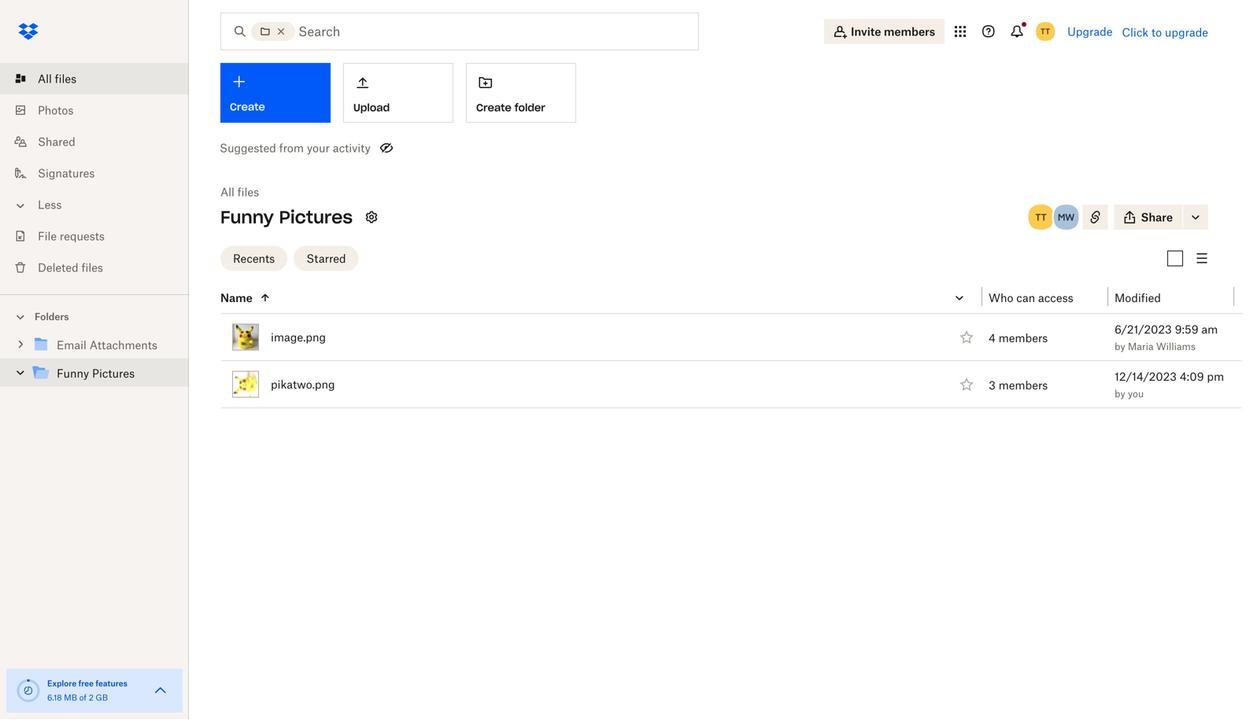 Task type: locate. For each thing, give the bounding box(es) containing it.
email
[[57, 339, 87, 352]]

pictures up the starred
[[279, 206, 353, 228]]

mb
[[64, 693, 77, 703]]

all files
[[38, 72, 76, 85], [220, 185, 259, 199]]

create inside dropdown button
[[230, 100, 265, 113]]

folder settings image
[[362, 208, 381, 227]]

members inside name image.png, modified 6/21/2023 9:59 am, element
[[999, 331, 1048, 345]]

from
[[279, 141, 304, 155]]

0 vertical spatial by
[[1115, 341, 1126, 353]]

tt for tt button
[[1036, 211, 1047, 223]]

2 vertical spatial files
[[81, 261, 103, 274]]

pictures inside funny pictures link
[[92, 367, 135, 380]]

maria
[[1128, 341, 1154, 353]]

3
[[989, 379, 996, 392]]

modified
[[1115, 291, 1161, 305]]

tt button
[[1027, 203, 1056, 231]]

all down suggested
[[220, 185, 235, 199]]

funny
[[220, 206, 274, 228], [57, 367, 89, 380]]

1 horizontal spatial files
[[81, 261, 103, 274]]

all files link down suggested
[[220, 184, 259, 200]]

members for invite members
[[884, 25, 935, 38]]

your
[[307, 141, 330, 155]]

0 vertical spatial tt
[[1041, 26, 1050, 36]]

by inside 6/21/2023 9:59 am by maria williams
[[1115, 341, 1126, 353]]

tt button
[[1033, 19, 1058, 44]]

pictures
[[279, 206, 353, 228], [92, 367, 135, 380]]

funny pictures inside group
[[57, 367, 135, 380]]

0 vertical spatial pictures
[[279, 206, 353, 228]]

0 vertical spatial files
[[55, 72, 76, 85]]

funny inside group
[[57, 367, 89, 380]]

you
[[1128, 388, 1144, 400]]

0 horizontal spatial all
[[38, 72, 52, 85]]

by for 12/14/2023 4:09 pm
[[1115, 388, 1126, 400]]

1 vertical spatial members
[[999, 331, 1048, 345]]

deleted files
[[38, 261, 103, 274]]

files down file requests link
[[81, 261, 103, 274]]

shared link
[[13, 126, 189, 157]]

upload button
[[343, 63, 454, 123]]

1 vertical spatial files
[[238, 185, 259, 199]]

email attachments
[[57, 339, 157, 352]]

0 horizontal spatial funny pictures
[[57, 367, 135, 380]]

0 horizontal spatial pictures
[[92, 367, 135, 380]]

funny down email
[[57, 367, 89, 380]]

members right 4
[[999, 331, 1048, 345]]

share
[[1141, 211, 1173, 224]]

1 vertical spatial all files link
[[220, 184, 259, 200]]

mw button
[[1052, 203, 1081, 231]]

tt for tt popup button at the right top
[[1041, 26, 1050, 36]]

1 vertical spatial funny pictures
[[57, 367, 135, 380]]

2 by from the top
[[1115, 388, 1126, 400]]

upgrade
[[1068, 25, 1113, 38]]

4 members
[[989, 331, 1048, 345]]

create
[[230, 100, 265, 113], [476, 101, 512, 114]]

funny pictures
[[220, 206, 353, 228], [57, 367, 135, 380]]

funny pictures up recents
[[220, 206, 353, 228]]

all files link
[[13, 63, 189, 94], [220, 184, 259, 200]]

members right 'invite' at top right
[[884, 25, 935, 38]]

file requests
[[38, 230, 105, 243]]

funny pictures down email attachments link
[[57, 367, 135, 380]]

0 vertical spatial members
[[884, 25, 935, 38]]

by
[[1115, 341, 1126, 353], [1115, 388, 1126, 400]]

tt inside button
[[1036, 211, 1047, 223]]

1 horizontal spatial all files link
[[220, 184, 259, 200]]

1 vertical spatial tt
[[1036, 211, 1047, 223]]

explore
[[47, 679, 77, 689]]

all
[[38, 72, 52, 85], [220, 185, 235, 199]]

Search in folder "Funny Pictures" text field
[[298, 22, 666, 41]]

access
[[1038, 291, 1074, 305]]

click
[[1122, 26, 1149, 39]]

4
[[989, 331, 996, 345]]

0 horizontal spatial all files link
[[13, 63, 189, 94]]

less
[[38, 198, 62, 211]]

create for create
[[230, 100, 265, 113]]

0 vertical spatial all files link
[[13, 63, 189, 94]]

pictures down email attachments at the top of the page
[[92, 367, 135, 380]]

less image
[[13, 198, 28, 214]]

create left the folder
[[476, 101, 512, 114]]

signatures
[[38, 167, 95, 180]]

list containing all files
[[0, 54, 189, 294]]

1 by from the top
[[1115, 341, 1126, 353]]

members right 3
[[999, 379, 1048, 392]]

invite
[[851, 25, 881, 38]]

dropbox image
[[13, 16, 44, 47]]

tt left mw
[[1036, 211, 1047, 223]]

explore free features 6.18 mb of 2 gb
[[47, 679, 127, 703]]

pm
[[1207, 370, 1224, 383]]

tt inside popup button
[[1041, 26, 1050, 36]]

all files up photos
[[38, 72, 76, 85]]

members
[[884, 25, 935, 38], [999, 331, 1048, 345], [999, 379, 1048, 392]]

2 vertical spatial members
[[999, 379, 1048, 392]]

am
[[1202, 323, 1218, 336]]

pikatwo.png link
[[271, 375, 335, 394]]

tt left upgrade link
[[1041, 26, 1050, 36]]

files up photos
[[55, 72, 76, 85]]

pikatwo.png
[[271, 378, 335, 391]]

quota usage element
[[16, 679, 41, 704]]

members inside button
[[999, 379, 1048, 392]]

0 horizontal spatial all files
[[38, 72, 76, 85]]

1 horizontal spatial pictures
[[279, 206, 353, 228]]

free
[[78, 679, 94, 689]]

1 vertical spatial pictures
[[92, 367, 135, 380]]

folders
[[35, 311, 69, 323]]

files
[[55, 72, 76, 85], [238, 185, 259, 199], [81, 261, 103, 274]]

0 vertical spatial all
[[38, 72, 52, 85]]

add to starred image
[[957, 328, 976, 347]]

1 horizontal spatial create
[[476, 101, 512, 114]]

photos link
[[13, 94, 189, 126]]

by left maria
[[1115, 341, 1126, 353]]

1 horizontal spatial all files
[[220, 185, 259, 199]]

1 vertical spatial all files
[[220, 185, 259, 199]]

all files inside list item
[[38, 72, 76, 85]]

tt
[[1041, 26, 1050, 36], [1036, 211, 1047, 223]]

table
[[186, 283, 1242, 409]]

gb
[[96, 693, 108, 703]]

1 vertical spatial by
[[1115, 388, 1126, 400]]

create inside button
[[476, 101, 512, 114]]

0 vertical spatial all files
[[38, 72, 76, 85]]

0 horizontal spatial files
[[55, 72, 76, 85]]

list
[[0, 54, 189, 294]]

0 horizontal spatial funny
[[57, 367, 89, 380]]

all up photos
[[38, 72, 52, 85]]

0 horizontal spatial create
[[230, 100, 265, 113]]

funny up recents
[[220, 206, 274, 228]]

1 vertical spatial all
[[220, 185, 235, 199]]

upload
[[354, 101, 390, 114]]

1 vertical spatial funny
[[57, 367, 89, 380]]

files down suggested
[[238, 185, 259, 199]]

by left you
[[1115, 388, 1126, 400]]

create up suggested
[[230, 100, 265, 113]]

by inside 12/14/2023 4:09 pm by you
[[1115, 388, 1126, 400]]

features
[[96, 679, 127, 689]]

image.png
[[271, 331, 326, 344]]

funny pictures link
[[31, 363, 176, 385]]

all files down suggested
[[220, 185, 259, 199]]

group
[[0, 328, 189, 400]]

0 vertical spatial funny pictures
[[220, 206, 353, 228]]

1 horizontal spatial funny
[[220, 206, 274, 228]]

all files link up photos
[[13, 63, 189, 94]]

files inside deleted files link
[[81, 261, 103, 274]]

1 horizontal spatial funny pictures
[[220, 206, 353, 228]]



Task type: describe. For each thing, give the bounding box(es) containing it.
williams
[[1157, 341, 1196, 353]]

mw
[[1058, 211, 1075, 223]]

to
[[1152, 26, 1162, 39]]

signatures link
[[13, 157, 189, 189]]

6.18
[[47, 693, 62, 703]]

invite members button
[[824, 19, 945, 44]]

click to upgrade
[[1122, 26, 1209, 39]]

shared
[[38, 135, 75, 148]]

email attachments link
[[31, 335, 176, 356]]

2 horizontal spatial files
[[238, 185, 259, 199]]

0 vertical spatial funny
[[220, 206, 274, 228]]

9:59
[[1175, 323, 1199, 336]]

folders button
[[0, 305, 189, 328]]

file requests link
[[13, 220, 189, 252]]

activity
[[333, 141, 371, 155]]

members for 3 members
[[999, 379, 1048, 392]]

add to starred image
[[957, 375, 976, 394]]

suggested
[[220, 141, 276, 155]]

by for 6/21/2023 9:59 am
[[1115, 341, 1126, 353]]

click to upgrade link
[[1122, 26, 1209, 39]]

share button
[[1115, 205, 1183, 230]]

requests
[[60, 230, 105, 243]]

name pikatwo.png, modified 12/14/2023 4:09 pm, element
[[186, 361, 1242, 409]]

2
[[89, 693, 94, 703]]

suggested from your activity
[[220, 141, 371, 155]]

1 horizontal spatial all
[[220, 185, 235, 199]]

invite members
[[851, 25, 935, 38]]

files inside "all files" list item
[[55, 72, 76, 85]]

12/14/2023 4:09 pm by you
[[1115, 370, 1224, 400]]

photos
[[38, 104, 74, 117]]

modified button
[[1115, 289, 1202, 307]]

members for 4 members
[[999, 331, 1048, 345]]

recents
[[233, 252, 275, 265]]

3 members button
[[989, 377, 1048, 394]]

all files list item
[[0, 63, 189, 94]]

can
[[1017, 291, 1035, 305]]

starred button
[[294, 246, 359, 271]]

who can access
[[989, 291, 1074, 305]]

group containing email attachments
[[0, 328, 189, 400]]

create button
[[220, 63, 331, 123]]

6/21/2023
[[1115, 323, 1172, 336]]

deleted
[[38, 261, 78, 274]]

/funny pictures/pikatwo.png image
[[232, 371, 259, 398]]

deleted files link
[[13, 252, 189, 283]]

name button
[[220, 289, 950, 307]]

create for create folder
[[476, 101, 512, 114]]

all inside list item
[[38, 72, 52, 85]]

starred
[[306, 252, 346, 265]]

name image.png, modified 6/21/2023 9:59 am, element
[[186, 314, 1242, 361]]

3 members
[[989, 379, 1048, 392]]

4:09
[[1180, 370, 1204, 383]]

create folder button
[[466, 63, 576, 123]]

folder
[[515, 101, 546, 114]]

table containing name
[[186, 283, 1242, 409]]

12/14/2023
[[1115, 370, 1177, 383]]

image.png link
[[271, 328, 326, 347]]

name
[[220, 291, 253, 305]]

of
[[79, 693, 87, 703]]

recents button
[[220, 246, 288, 271]]

6/21/2023 9:59 am by maria williams
[[1115, 323, 1218, 353]]

upgrade link
[[1068, 25, 1113, 38]]

who
[[989, 291, 1014, 305]]

create folder
[[476, 101, 546, 114]]

file
[[38, 230, 57, 243]]

/funny pictures/image.png image
[[232, 324, 259, 351]]

4 members button
[[989, 329, 1048, 347]]

upgrade
[[1165, 26, 1209, 39]]

attachments
[[90, 339, 157, 352]]



Task type: vqa. For each thing, say whether or not it's contained in the screenshot.
menu
no



